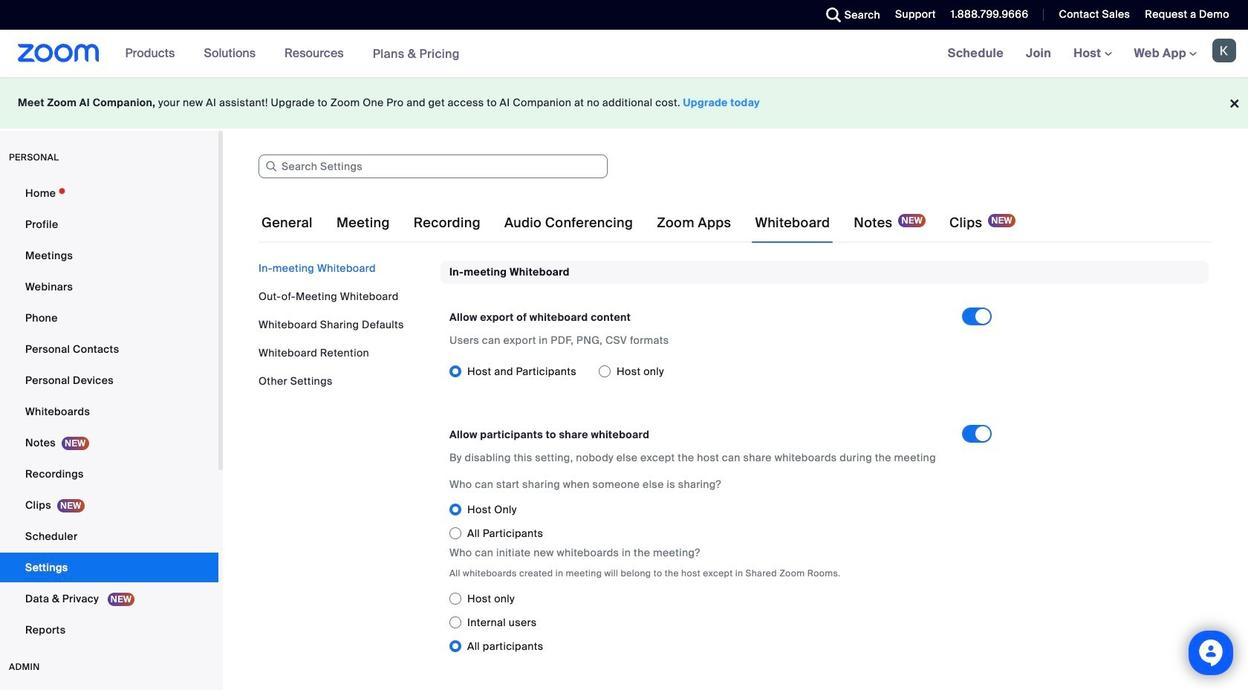 Task type: vqa. For each thing, say whether or not it's contained in the screenshot.
menu item
no



Task type: describe. For each thing, give the bounding box(es) containing it.
product information navigation
[[114, 30, 471, 78]]

tabs of my account settings page tab list
[[259, 202, 1018, 244]]



Task type: locate. For each thing, give the bounding box(es) containing it.
banner
[[0, 30, 1248, 78]]

3 option group from the top
[[449, 587, 1004, 658]]

zoom logo image
[[18, 44, 99, 62]]

1 option group from the top
[[449, 360, 962, 384]]

2 vertical spatial option group
[[449, 587, 1004, 658]]

personal menu menu
[[0, 178, 218, 646]]

menu bar
[[259, 261, 429, 389]]

1 vertical spatial option group
[[449, 498, 1004, 546]]

option group
[[449, 360, 962, 384], [449, 498, 1004, 546], [449, 587, 1004, 658]]

profile picture image
[[1212, 39, 1236, 62]]

2 option group from the top
[[449, 498, 1004, 546]]

Search Settings text field
[[259, 155, 608, 178]]

meetings navigation
[[937, 30, 1248, 78]]

footer
[[0, 77, 1248, 129]]

in-meeting whiteboard element
[[441, 261, 1209, 676]]

0 vertical spatial option group
[[449, 360, 962, 384]]



